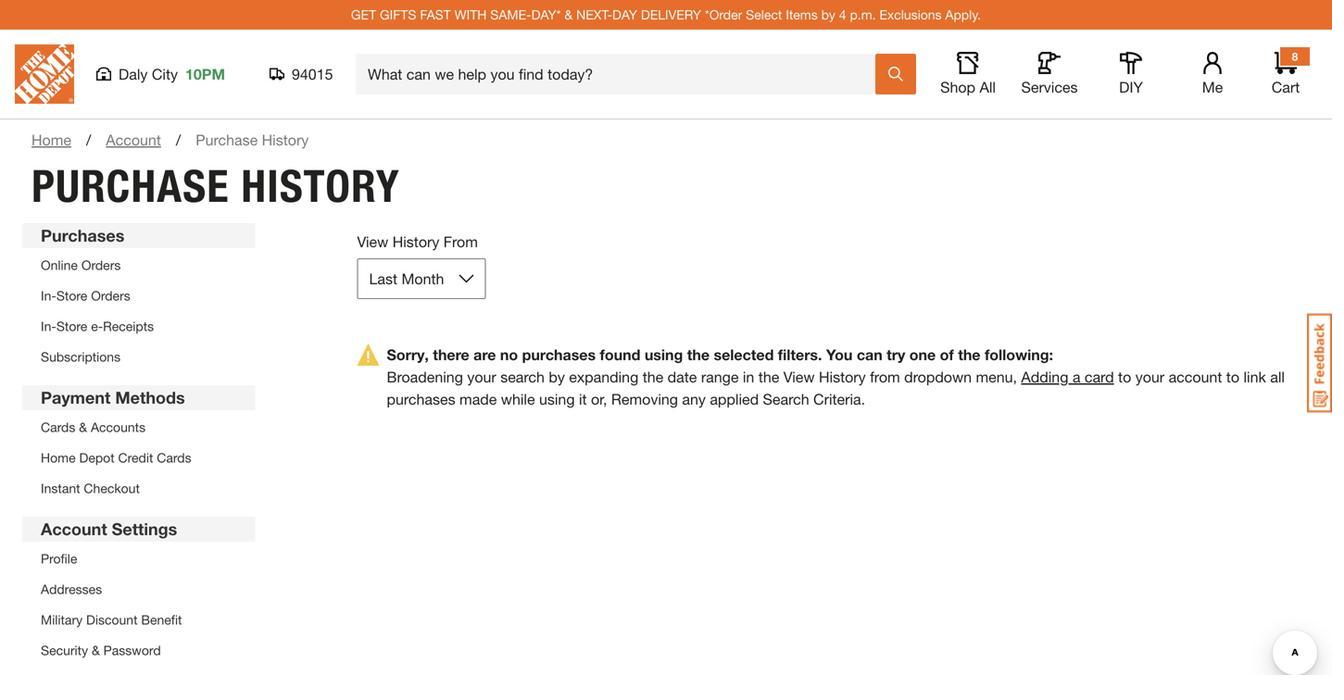Task type: vqa. For each thing, say whether or not it's contained in the screenshot.
right Gro
no



Task type: describe. For each thing, give the bounding box(es) containing it.
the home depot logo image
[[15, 44, 74, 104]]

adding
[[1022, 368, 1069, 386]]

0 horizontal spatial cards
[[41, 420, 75, 435]]

try
[[887, 346, 906, 364]]

0 vertical spatial view
[[357, 233, 389, 251]]

of
[[940, 346, 954, 364]]

online
[[41, 258, 78, 273]]

feedback link image
[[1308, 313, 1333, 413]]

card
[[1085, 368, 1115, 386]]

instant checkout link
[[41, 481, 140, 496]]

addresses
[[41, 582, 102, 597]]

4
[[840, 7, 847, 22]]

in-store e-receipts
[[41, 319, 154, 334]]

same-
[[491, 7, 532, 22]]

10pm
[[185, 65, 225, 83]]

benefit
[[141, 613, 182, 628]]

1 horizontal spatial purchases
[[522, 346, 596, 364]]

me
[[1203, 78, 1224, 96]]

subscriptions
[[41, 349, 121, 365]]

range
[[701, 368, 739, 386]]

shop all
[[941, 78, 996, 96]]

the up removing
[[643, 368, 664, 386]]

online orders link
[[41, 258, 121, 273]]

services button
[[1020, 52, 1080, 96]]

security
[[41, 643, 88, 659]]

criteria.
[[814, 391, 866, 408]]

search
[[763, 391, 810, 408]]

*order
[[705, 7, 743, 22]]

2 / from the left
[[176, 131, 181, 149]]

a
[[1073, 368, 1081, 386]]

dropdown
[[905, 368, 972, 386]]

day*
[[532, 7, 561, 22]]

sorry, there are no purchases found using the selected filters. you can try one of the following:
[[387, 346, 1054, 364]]

in-store orders
[[41, 288, 130, 304]]

link
[[1244, 368, 1267, 386]]

military discount benefit
[[41, 613, 182, 628]]

made
[[460, 391, 497, 408]]

e-
[[91, 319, 103, 334]]

any
[[682, 391, 706, 408]]

following:
[[985, 346, 1054, 364]]

no
[[500, 346, 518, 364]]

last
[[369, 270, 398, 288]]

the up date
[[687, 346, 710, 364]]

or,
[[591, 391, 608, 408]]

purchases
[[41, 226, 125, 246]]

daly
[[119, 65, 148, 83]]

accounts
[[91, 420, 146, 435]]

apply.
[[946, 7, 982, 22]]

0 vertical spatial by
[[822, 7, 836, 22]]

addresses link
[[41, 582, 102, 597]]

expanding
[[569, 368, 639, 386]]

Last Month button
[[357, 259, 486, 299]]

the right in
[[759, 368, 780, 386]]

2 to from the left
[[1227, 368, 1240, 386]]

0 vertical spatial purchase history
[[196, 131, 309, 149]]

last month
[[369, 270, 444, 288]]

account for account
[[106, 131, 161, 149]]

sorry,
[[387, 346, 429, 364]]

store for e-
[[56, 319, 87, 334]]

methods
[[115, 388, 185, 408]]

shop all button
[[939, 52, 998, 96]]

military
[[41, 613, 83, 628]]

items
[[786, 7, 818, 22]]

date
[[668, 368, 697, 386]]

the right of
[[958, 346, 981, 364]]

cart 8
[[1272, 50, 1301, 96]]

fast
[[420, 7, 451, 22]]

1 vertical spatial cards
[[157, 450, 191, 466]]

search
[[501, 368, 545, 386]]

discount
[[86, 613, 138, 628]]

in- for in-store orders
[[41, 288, 56, 304]]

found
[[600, 346, 641, 364]]

1 to from the left
[[1119, 368, 1132, 386]]

1 horizontal spatial using
[[645, 346, 683, 364]]

8
[[1293, 50, 1299, 63]]

one
[[910, 346, 936, 364]]

0 horizontal spatial by
[[549, 368, 565, 386]]

with
[[455, 7, 487, 22]]

payment
[[41, 388, 111, 408]]

receipts
[[103, 319, 154, 334]]

while
[[501, 391, 535, 408]]

are
[[474, 346, 496, 364]]

1 vertical spatial purchase
[[32, 159, 230, 213]]

1 vertical spatial orders
[[91, 288, 130, 304]]

applied
[[710, 391, 759, 408]]

94015
[[292, 65, 333, 83]]



Task type: locate. For each thing, give the bounding box(es) containing it.
& for password
[[92, 643, 100, 659]]

0 vertical spatial home
[[32, 131, 71, 149]]

city
[[152, 65, 178, 83]]

to your account to link all purchases made while using it or, removing any applied search criteria.
[[387, 368, 1285, 408]]

next-
[[577, 7, 613, 22]]

2 horizontal spatial &
[[565, 7, 573, 22]]

gifts
[[380, 7, 417, 22]]

online orders
[[41, 258, 121, 273]]

history
[[262, 131, 309, 149], [241, 159, 400, 213], [393, 233, 440, 251], [819, 368, 866, 386]]

home for home depot credit cards
[[41, 450, 76, 466]]

your inside 'to your account to link all purchases made while using it or, removing any applied search criteria.'
[[1136, 368, 1165, 386]]

orders
[[81, 258, 121, 273], [91, 288, 130, 304]]

1 vertical spatial home
[[41, 450, 76, 466]]

in
[[743, 368, 755, 386]]

/ right home link
[[86, 131, 91, 149]]

broadening
[[387, 368, 463, 386]]

& right 'security'
[[92, 643, 100, 659]]

What can we help you find today? search field
[[368, 55, 875, 94]]

day
[[613, 7, 638, 22]]

by left 4
[[822, 7, 836, 22]]

0 vertical spatial in-
[[41, 288, 56, 304]]

94015 button
[[270, 65, 334, 83]]

1 horizontal spatial cards
[[157, 450, 191, 466]]

by right search
[[549, 368, 565, 386]]

you
[[827, 346, 853, 364]]

get gifts fast with same-day* & next-day delivery *order select items by 4 p.m. exclusions apply.
[[351, 7, 982, 22]]

0 horizontal spatial /
[[86, 131, 91, 149]]

0 horizontal spatial &
[[79, 420, 87, 435]]

from
[[870, 368, 901, 386]]

0 vertical spatial orders
[[81, 258, 121, 273]]

services
[[1022, 78, 1078, 96]]

cards & accounts link
[[41, 420, 146, 435]]

purchases up search
[[522, 346, 596, 364]]

& down payment
[[79, 420, 87, 435]]

instant
[[41, 481, 80, 496]]

1 vertical spatial account
[[41, 519, 107, 539]]

can
[[857, 346, 883, 364]]

1 vertical spatial purchase history
[[32, 159, 400, 213]]

cards right credit
[[157, 450, 191, 466]]

0 vertical spatial account
[[106, 131, 161, 149]]

checkout
[[84, 481, 140, 496]]

store for orders
[[56, 288, 87, 304]]

adding a card link
[[1022, 368, 1115, 386]]

home down the home depot logo
[[32, 131, 71, 149]]

depot
[[79, 450, 115, 466]]

2 vertical spatial &
[[92, 643, 100, 659]]

home for home
[[32, 131, 71, 149]]

/ right account link
[[176, 131, 181, 149]]

& for accounts
[[79, 420, 87, 435]]

all
[[980, 78, 996, 96]]

& right day*
[[565, 7, 573, 22]]

using
[[645, 346, 683, 364], [539, 391, 575, 408]]

credit
[[118, 450, 153, 466]]

1 store from the top
[[56, 288, 87, 304]]

1 / from the left
[[86, 131, 91, 149]]

0 vertical spatial &
[[565, 7, 573, 22]]

account down daly
[[106, 131, 161, 149]]

purchases inside 'to your account to link all purchases made while using it or, removing any applied search criteria.'
[[387, 391, 456, 408]]

store down online orders link
[[56, 288, 87, 304]]

purchase down 10pm
[[196, 131, 258, 149]]

2 in- from the top
[[41, 319, 56, 334]]

using left it
[[539, 391, 575, 408]]

it
[[579, 391, 587, 408]]

0 vertical spatial purchase
[[196, 131, 258, 149]]

daly city 10pm
[[119, 65, 225, 83]]

1 vertical spatial view
[[784, 368, 815, 386]]

diy button
[[1102, 52, 1161, 96]]

broadening your search by expanding the date range in the view history from dropdown menu, adding a card
[[387, 368, 1115, 386]]

subscriptions link
[[41, 349, 121, 365]]

0 horizontal spatial to
[[1119, 368, 1132, 386]]

home
[[32, 131, 71, 149], [41, 450, 76, 466]]

0 vertical spatial cards
[[41, 420, 75, 435]]

from
[[444, 233, 478, 251]]

store left e-
[[56, 319, 87, 334]]

orders up in-store e-receipts in the top of the page
[[91, 288, 130, 304]]

in- up subscriptions link
[[41, 319, 56, 334]]

view up last
[[357, 233, 389, 251]]

get
[[351, 7, 376, 22]]

0 vertical spatial purchases
[[522, 346, 596, 364]]

0 horizontal spatial purchases
[[387, 391, 456, 408]]

in- for in-store e-receipts
[[41, 319, 56, 334]]

1 in- from the top
[[41, 288, 56, 304]]

purchase down account link
[[32, 159, 230, 213]]

your for broadening
[[467, 368, 497, 386]]

in-store orders link
[[41, 288, 130, 304]]

instant checkout
[[41, 481, 140, 496]]

home link
[[32, 129, 71, 151]]

home depot credit cards link
[[41, 450, 191, 466]]

to left link
[[1227, 368, 1240, 386]]

home depot credit cards
[[41, 450, 191, 466]]

security & password link
[[41, 643, 161, 659]]

purchases down broadening
[[387, 391, 456, 408]]

1 horizontal spatial by
[[822, 7, 836, 22]]

your down are
[[467, 368, 497, 386]]

selected
[[714, 346, 774, 364]]

account link
[[106, 129, 161, 151]]

1 vertical spatial &
[[79, 420, 87, 435]]

1 vertical spatial in-
[[41, 319, 56, 334]]

0 vertical spatial store
[[56, 288, 87, 304]]

using inside 'to your account to link all purchases made while using it or, removing any applied search criteria.'
[[539, 391, 575, 408]]

1 horizontal spatial to
[[1227, 368, 1240, 386]]

account settings
[[41, 519, 177, 539]]

0 horizontal spatial using
[[539, 391, 575, 408]]

month
[[402, 270, 444, 288]]

1 vertical spatial using
[[539, 391, 575, 408]]

view history from
[[357, 233, 478, 251]]

1 horizontal spatial view
[[784, 368, 815, 386]]

in- down online
[[41, 288, 56, 304]]

shop
[[941, 78, 976, 96]]

view down filters.
[[784, 368, 815, 386]]

cards down payment
[[41, 420, 75, 435]]

password
[[103, 643, 161, 659]]

delivery
[[641, 7, 702, 22]]

0 horizontal spatial view
[[357, 233, 389, 251]]

account
[[1169, 368, 1223, 386]]

1 your from the left
[[467, 368, 497, 386]]

purchases
[[522, 346, 596, 364], [387, 391, 456, 408]]

military discount benefit link
[[41, 613, 182, 628]]

removing
[[612, 391, 678, 408]]

orders up in-store orders at the left top
[[81, 258, 121, 273]]

0 vertical spatial using
[[645, 346, 683, 364]]

your for to
[[1136, 368, 1165, 386]]

in-store e-receipts link
[[41, 319, 154, 334]]

1 horizontal spatial your
[[1136, 368, 1165, 386]]

1 horizontal spatial /
[[176, 131, 181, 149]]

all
[[1271, 368, 1285, 386]]

settings
[[112, 519, 177, 539]]

diy
[[1120, 78, 1144, 96]]

filters.
[[778, 346, 823, 364]]

0 horizontal spatial your
[[467, 368, 497, 386]]

to right card
[[1119, 368, 1132, 386]]

there
[[433, 346, 470, 364]]

by
[[822, 7, 836, 22], [549, 368, 565, 386]]

1 vertical spatial store
[[56, 319, 87, 334]]

1 vertical spatial purchases
[[387, 391, 456, 408]]

payment methods
[[41, 388, 185, 408]]

account
[[106, 131, 161, 149], [41, 519, 107, 539]]

your left "account"
[[1136, 368, 1165, 386]]

menu,
[[976, 368, 1018, 386]]

2 store from the top
[[56, 319, 87, 334]]

account for account settings
[[41, 519, 107, 539]]

2 your from the left
[[1136, 368, 1165, 386]]

1 horizontal spatial &
[[92, 643, 100, 659]]

p.m.
[[850, 7, 876, 22]]

purchase history
[[196, 131, 309, 149], [32, 159, 400, 213]]

profile
[[41, 551, 77, 567]]

me button
[[1184, 52, 1243, 96]]

account up profile 'link'
[[41, 519, 107, 539]]

home up instant
[[41, 450, 76, 466]]

1 vertical spatial by
[[549, 368, 565, 386]]

to
[[1119, 368, 1132, 386], [1227, 368, 1240, 386]]

cart
[[1272, 78, 1301, 96]]

using up date
[[645, 346, 683, 364]]



